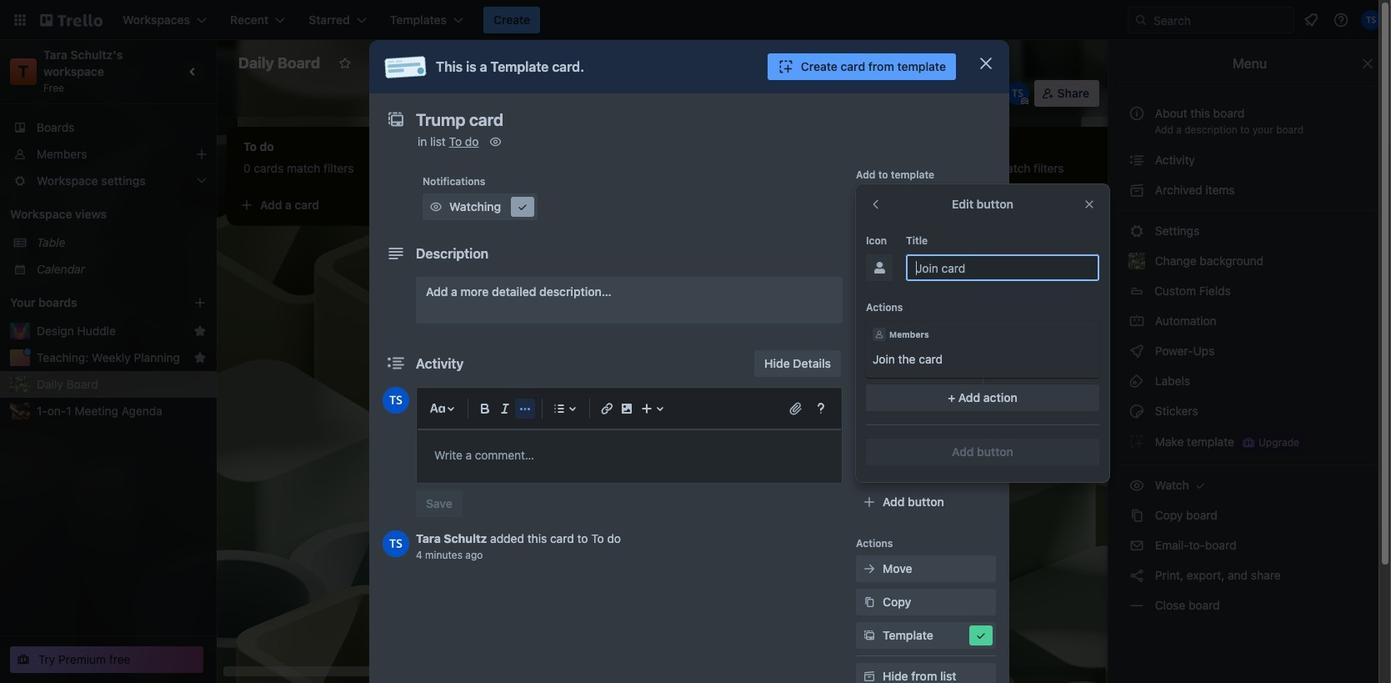 Task type: vqa. For each thing, say whether or not it's contained in the screenshot.
the bottommost link
no



Task type: locate. For each thing, give the bounding box(es) containing it.
workspace inside button
[[392, 56, 454, 70]]

0 vertical spatial daily
[[239, 54, 274, 72]]

0 vertical spatial watching
[[560, 86, 612, 100]]

add button down + add action
[[952, 445, 1014, 459]]

None text field
[[408, 105, 958, 135]]

bold ⌘b image
[[475, 399, 495, 419]]

2 0 cards match filters from the left
[[480, 161, 591, 175]]

0 horizontal spatial fields
[[929, 359, 962, 374]]

watching button down card.
[[530, 80, 622, 107]]

tara for schultz's
[[43, 48, 68, 62]]

1 horizontal spatial custom fields
[[1155, 284, 1232, 298]]

change background
[[1153, 254, 1264, 268]]

0 vertical spatial fields
[[1200, 284, 1232, 298]]

1 horizontal spatial copy
[[1156, 508, 1184, 522]]

do inside tara schultz added this card to to do 4 minutes ago
[[608, 531, 621, 545]]

to inside about this board add a description to your board
[[1241, 123, 1251, 136]]

0 horizontal spatial 0 cards match filters
[[244, 161, 354, 175]]

0 horizontal spatial this
[[528, 531, 547, 545]]

ups down +
[[948, 426, 969, 440]]

watching down customize views "icon"
[[560, 86, 612, 100]]

menu
[[1233, 56, 1268, 71]]

1 horizontal spatial add button
[[952, 445, 1014, 459]]

starred icon image
[[193, 324, 207, 338], [193, 351, 207, 364]]

0 vertical spatial starred icon image
[[193, 324, 207, 338]]

ups inside power-ups link
[[1194, 344, 1215, 358]]

0 horizontal spatial match
[[287, 161, 321, 175]]

more
[[461, 284, 489, 299]]

1 vertical spatial do
[[608, 531, 621, 545]]

board inside text field
[[278, 54, 320, 72]]

custom for menu
[[1155, 284, 1197, 298]]

3 add a card from the left
[[971, 198, 1030, 212]]

create inside primary element
[[494, 13, 531, 27]]

sm image inside 'automation' link
[[1129, 313, 1146, 329]]

fields
[[1200, 284, 1232, 298], [929, 359, 962, 374]]

actions
[[867, 301, 904, 314], [857, 537, 894, 550]]

1 horizontal spatial cards
[[491, 161, 521, 175]]

this inside tara schultz added this card to to do 4 minutes ago
[[528, 531, 547, 545]]

actions up cover
[[867, 301, 904, 314]]

on-
[[47, 404, 66, 418]]

0 horizontal spatial add a card button
[[234, 192, 420, 219]]

2 horizontal spatial add a card button
[[944, 192, 1131, 219]]

tara
[[43, 48, 68, 62], [416, 531, 441, 545]]

custom down change
[[1155, 284, 1197, 298]]

1 vertical spatial automation
[[1153, 314, 1217, 328]]

1 vertical spatial custom fields
[[883, 359, 962, 374]]

1 vertical spatial to
[[591, 531, 604, 545]]

button up move link on the right of the page
[[908, 495, 945, 509]]

archived
[[1156, 183, 1203, 197]]

workspace left is
[[392, 56, 454, 70]]

1 vertical spatial fields
[[929, 359, 962, 374]]

2 horizontal spatial add a card
[[971, 198, 1030, 212]]

filters for 2nd add a card button from right
[[561, 161, 591, 175]]

0 vertical spatial custom fields
[[1155, 284, 1232, 298]]

template
[[898, 59, 947, 73], [891, 168, 935, 181], [1188, 434, 1235, 448]]

tara up 4
[[416, 531, 441, 545]]

1 vertical spatial custom fields button
[[857, 359, 997, 375]]

1 horizontal spatial match
[[524, 161, 557, 175]]

create up this is a template card.
[[494, 13, 531, 27]]

sm image inside cover link
[[862, 325, 878, 342]]

stickers link
[[1119, 398, 1382, 425]]

automation down create card from template button
[[757, 86, 821, 100]]

this is a template card.
[[436, 59, 585, 74]]

tara up workspace
[[43, 48, 68, 62]]

labels up checklist
[[883, 226, 919, 240]]

0 horizontal spatial tara
[[43, 48, 68, 62]]

3 filters from the left
[[1034, 161, 1065, 175]]

custom fields button for menu
[[1119, 278, 1382, 304]]

Join card text field
[[907, 254, 1100, 281]]

1 horizontal spatial add a card button
[[470, 192, 657, 219]]

tara schultz (taraschultz7) image left 4
[[383, 530, 409, 557]]

board left star or unstar board 'icon'
[[278, 54, 320, 72]]

search image
[[1135, 13, 1148, 27]]

clear
[[943, 86, 972, 100]]

sm image inside "checklist" link
[[862, 259, 878, 275]]

activity up text styles icon
[[416, 356, 464, 371]]

0 vertical spatial template
[[491, 59, 549, 74]]

tara schultz's workspace free
[[43, 48, 126, 94]]

2 horizontal spatial to
[[1241, 123, 1251, 136]]

0 horizontal spatial board
[[66, 377, 98, 391]]

fields for add to template
[[929, 359, 962, 374]]

members up join the card
[[890, 329, 930, 339]]

board
[[1214, 106, 1245, 120], [1277, 123, 1304, 136], [1187, 508, 1218, 522], [1206, 538, 1237, 552], [1189, 598, 1221, 612]]

0 vertical spatial workspace
[[392, 56, 454, 70]]

filters
[[859, 86, 893, 100]]

tara for schultz
[[416, 531, 441, 545]]

members down boards
[[37, 147, 87, 161]]

template down create button
[[491, 59, 549, 74]]

to left your
[[1241, 123, 1251, 136]]

0 horizontal spatial copy
[[883, 595, 912, 609]]

1 vertical spatial power-ups
[[1153, 344, 1219, 358]]

ago
[[466, 549, 483, 561]]

add button up move link on the right of the page
[[883, 495, 945, 509]]

tara schultz (taraschultz7) image right all
[[1006, 82, 1030, 105]]

automation button
[[734, 80, 831, 107]]

copy inside copy board link
[[1156, 508, 1184, 522]]

starred icon image right planning
[[193, 351, 207, 364]]

custom fields down change background in the right top of the page
[[1155, 284, 1232, 298]]

power-ups
[[660, 86, 721, 100], [1153, 344, 1219, 358], [857, 402, 911, 414]]

1 vertical spatial labels
[[1153, 374, 1191, 388]]

board
[[278, 54, 320, 72], [534, 56, 566, 70], [66, 377, 98, 391]]

daily board
[[239, 54, 320, 72], [37, 377, 98, 391]]

1 horizontal spatial custom
[[1155, 284, 1197, 298]]

0 horizontal spatial add a card
[[260, 198, 319, 212]]

3 match from the left
[[998, 161, 1031, 175]]

watching button
[[530, 80, 622, 107], [423, 193, 538, 220]]

card.
[[552, 59, 585, 74]]

attachment
[[883, 293, 948, 307]]

power- up stickers
[[1156, 344, 1194, 358]]

0 horizontal spatial activity
[[416, 356, 464, 371]]

0 vertical spatial to
[[1241, 123, 1251, 136]]

power-ups inside button
[[660, 86, 721, 100]]

list
[[430, 134, 446, 148]]

sm image inside move link
[[862, 560, 878, 577]]

0 horizontal spatial labels link
[[857, 220, 997, 247]]

boards
[[38, 295, 77, 309]]

custom fields down cover link
[[883, 359, 962, 374]]

checklist link
[[857, 254, 997, 280]]

edit
[[952, 197, 974, 211]]

template inside button
[[883, 628, 934, 642]]

2 vertical spatial to
[[578, 531, 588, 545]]

automation down add power-ups link
[[857, 469, 913, 481]]

open information menu image
[[1334, 12, 1350, 28]]

0 horizontal spatial automation
[[757, 86, 821, 100]]

copy down "move" on the right bottom
[[883, 595, 912, 609]]

0 horizontal spatial to
[[578, 531, 588, 545]]

table link
[[37, 234, 207, 251]]

2 vertical spatial power-ups
[[857, 402, 911, 414]]

create up automation button
[[801, 59, 838, 73]]

2 cards from the left
[[491, 161, 521, 175]]

print, export, and share
[[1153, 568, 1282, 582]]

board up 1
[[66, 377, 98, 391]]

print,
[[1156, 568, 1184, 582]]

power-ups link
[[1119, 338, 1382, 364]]

add a card button
[[234, 192, 420, 219], [470, 192, 657, 219], [944, 192, 1131, 219]]

close dialog image
[[977, 53, 997, 73]]

1 vertical spatial add button
[[883, 495, 945, 509]]

1 vertical spatial custom
[[883, 359, 926, 374]]

custom fields button down cover link
[[857, 359, 997, 375]]

1 vertical spatial daily
[[37, 377, 63, 391]]

daily inside 'link'
[[37, 377, 63, 391]]

0 horizontal spatial power-ups
[[660, 86, 721, 100]]

workspace up the table
[[10, 207, 72, 221]]

create from template… image
[[427, 198, 440, 212]]

1 horizontal spatial this
[[1191, 106, 1211, 120]]

sm image inside stickers link
[[1129, 403, 1146, 420]]

to right the added
[[578, 531, 588, 545]]

+
[[948, 390, 956, 404]]

your boards
[[10, 295, 77, 309]]

lists image
[[550, 399, 570, 419]]

return to previous screen image
[[870, 198, 883, 211]]

template up 'title'
[[891, 168, 935, 181]]

0 horizontal spatial cards
[[254, 161, 284, 175]]

board up print, export, and share
[[1206, 538, 1237, 552]]

sm image
[[734, 80, 757, 103], [1129, 152, 1146, 168], [428, 198, 445, 215], [1129, 343, 1146, 359], [1129, 373, 1146, 389], [1129, 433, 1146, 450], [1129, 507, 1146, 524], [1129, 537, 1146, 554], [1129, 567, 1146, 584], [862, 627, 878, 644], [973, 627, 990, 644], [862, 668, 878, 683]]

add power-ups link
[[857, 420, 997, 447]]

custom down cover
[[883, 359, 926, 374]]

0 horizontal spatial to
[[449, 134, 462, 148]]

ups down 'automation' link
[[1194, 344, 1215, 358]]

1 horizontal spatial 0 cards match filters
[[480, 161, 591, 175]]

about this board add a description to your board
[[1155, 106, 1304, 136]]

ups
[[699, 86, 721, 100], [1194, 344, 1215, 358], [891, 402, 911, 414], [948, 426, 969, 440]]

0 vertical spatial this
[[1191, 106, 1211, 120]]

0 vertical spatial tara
[[43, 48, 68, 62]]

title
[[907, 234, 928, 247]]

custom fields button for add to template
[[857, 359, 997, 375]]

0 horizontal spatial add button
[[883, 495, 945, 509]]

copy
[[1156, 508, 1184, 522], [883, 595, 912, 609]]

power-ups down primary element
[[660, 86, 721, 100]]

to up return to previous screen icon
[[879, 168, 889, 181]]

tara schultz added this card to to do 4 minutes ago
[[416, 531, 621, 561]]

0 vertical spatial create
[[494, 13, 531, 27]]

copy up the email-
[[1156, 508, 1184, 522]]

button down action
[[978, 445, 1014, 459]]

customize views image
[[585, 55, 601, 72]]

1 vertical spatial actions
[[857, 537, 894, 550]]

1 horizontal spatial custom fields button
[[1119, 278, 1382, 304]]

custom fields
[[1155, 284, 1232, 298], [883, 359, 962, 374]]

1 horizontal spatial template
[[883, 628, 934, 642]]

tara schultz (taraschultz7) image
[[1362, 10, 1382, 30], [1006, 82, 1030, 105], [383, 387, 409, 414], [383, 530, 409, 557]]

2 starred icon image from the top
[[193, 351, 207, 364]]

share
[[1058, 86, 1090, 100]]

boards
[[37, 120, 75, 134]]

sm image inside the 'close board' 'link'
[[1129, 597, 1146, 614]]

checklist
[[883, 259, 935, 274]]

1 horizontal spatial board
[[278, 54, 320, 72]]

0 horizontal spatial custom fields
[[883, 359, 962, 374]]

daily board left star or unstar board 'icon'
[[239, 54, 320, 72]]

2 add a card button from the left
[[470, 192, 657, 219]]

watching button down notifications
[[423, 193, 538, 220]]

minutes
[[425, 549, 463, 561]]

0 horizontal spatial filters
[[324, 161, 354, 175]]

1 vertical spatial add button button
[[857, 489, 997, 515]]

fields for menu
[[1200, 284, 1232, 298]]

add button button up move link on the right of the page
[[857, 489, 997, 515]]

copy board
[[1153, 508, 1218, 522]]

1 horizontal spatial daily
[[239, 54, 274, 72]]

1 filters from the left
[[324, 161, 354, 175]]

0
[[918, 86, 926, 100], [244, 161, 251, 175], [480, 161, 488, 175], [954, 161, 961, 175]]

activity up archived
[[1153, 153, 1196, 167]]

sm image inside power-ups link
[[1129, 343, 1146, 359]]

activity link
[[1119, 147, 1382, 173]]

board down export,
[[1189, 598, 1221, 612]]

1 horizontal spatial workspace
[[392, 56, 454, 70]]

automation down change
[[1153, 314, 1217, 328]]

fields up +
[[929, 359, 962, 374]]

power-
[[660, 86, 699, 100], [1156, 344, 1194, 358], [857, 402, 891, 414], [908, 426, 948, 440]]

workspace views
[[10, 207, 107, 221]]

1 horizontal spatial fields
[[1200, 284, 1232, 298]]

daily inside text field
[[239, 54, 274, 72]]

this up description
[[1191, 106, 1211, 120]]

2 horizontal spatial power-ups
[[1153, 344, 1219, 358]]

0 vertical spatial labels link
[[857, 220, 997, 247]]

text styles image
[[428, 399, 448, 419]]

1 vertical spatial daily board
[[37, 377, 98, 391]]

2 horizontal spatial cards
[[964, 161, 994, 175]]

1 horizontal spatial automation
[[857, 469, 913, 481]]

1 horizontal spatial daily board
[[239, 54, 320, 72]]

sm image inside archived items link
[[1129, 182, 1146, 198]]

daily board up 1
[[37, 377, 98, 391]]

template button
[[857, 622, 997, 649]]

calendar
[[37, 262, 85, 276]]

0 vertical spatial do
[[465, 134, 479, 148]]

huddle
[[77, 324, 116, 338]]

action
[[984, 390, 1018, 404]]

this right the added
[[528, 531, 547, 545]]

1 horizontal spatial labels link
[[1119, 368, 1382, 394]]

create for create card from template
[[801, 59, 838, 73]]

power- inside button
[[660, 86, 699, 100]]

0 vertical spatial custom fields button
[[1119, 278, 1382, 304]]

fields down change background in the right top of the page
[[1200, 284, 1232, 298]]

editor toolbar toolbar
[[425, 395, 835, 422]]

sm image
[[487, 133, 504, 150], [1129, 182, 1146, 198], [515, 198, 531, 215], [1129, 223, 1146, 239], [862, 225, 878, 242], [862, 259, 878, 275], [872, 259, 888, 276], [1129, 313, 1146, 329], [862, 325, 878, 342], [1129, 403, 1146, 420], [1129, 477, 1146, 494], [1193, 477, 1210, 494], [862, 560, 878, 577], [862, 594, 878, 610], [1129, 597, 1146, 614]]

to
[[449, 134, 462, 148], [591, 531, 604, 545]]

daily board inside text field
[[239, 54, 320, 72]]

sm image inside settings link
[[1129, 223, 1146, 239]]

0 vertical spatial copy
[[1156, 508, 1184, 522]]

ups inside add power-ups link
[[948, 426, 969, 440]]

1 vertical spatial workspace
[[10, 207, 72, 221]]

teaching: weekly planning
[[37, 350, 180, 364]]

2 filters from the left
[[561, 161, 591, 175]]

0 vertical spatial labels
[[883, 226, 919, 240]]

premium
[[59, 652, 106, 666]]

labels link up "checklist" link
[[857, 220, 997, 247]]

2 horizontal spatial match
[[998, 161, 1031, 175]]

power- down primary element
[[660, 86, 699, 100]]

0 vertical spatial add button
[[952, 445, 1014, 459]]

upgrade
[[1259, 436, 1300, 449]]

custom fields button up 'automation' link
[[1119, 278, 1382, 304]]

workspace for workspace views
[[10, 207, 72, 221]]

Main content area, start typing to enter text. text field
[[435, 445, 825, 465]]

add button button down + add action
[[867, 439, 1100, 465]]

tara inside tara schultz's workspace free
[[43, 48, 68, 62]]

starred icon image down add board image
[[193, 324, 207, 338]]

create
[[494, 13, 531, 27], [801, 59, 838, 73]]

close board
[[1153, 598, 1221, 612]]

power-ups up stickers
[[1153, 344, 1219, 358]]

tara schultz (taraschultz7) image right open information menu image
[[1362, 10, 1382, 30]]

workspace
[[392, 56, 454, 70], [10, 207, 72, 221]]

3 0 cards match filters from the left
[[954, 161, 1065, 175]]

ups left automation button
[[699, 86, 721, 100]]

board up description
[[1214, 106, 1245, 120]]

1 horizontal spatial members
[[890, 329, 930, 339]]

board left customize views "icon"
[[534, 56, 566, 70]]

labels
[[883, 226, 919, 240], [1153, 374, 1191, 388]]

0 vertical spatial daily board
[[239, 54, 320, 72]]

1 starred icon image from the top
[[193, 324, 207, 338]]

add button for the top add button button
[[952, 445, 1014, 459]]

from
[[869, 59, 895, 73]]

copy for copy board
[[1156, 508, 1184, 522]]

1 horizontal spatial add a card
[[497, 198, 556, 212]]

your
[[1253, 123, 1274, 136]]

copy link
[[857, 589, 997, 615]]

0 horizontal spatial create
[[494, 13, 531, 27]]

1 vertical spatial tara
[[416, 531, 441, 545]]

button right edit
[[977, 197, 1014, 211]]

template down the copy link
[[883, 628, 934, 642]]

0 horizontal spatial custom
[[883, 359, 926, 374]]

actions up "move" on the right bottom
[[857, 537, 894, 550]]

1 cards from the left
[[254, 161, 284, 175]]

notifications
[[423, 175, 486, 188]]

sm image inside copy board link
[[1129, 507, 1146, 524]]

watching
[[560, 86, 612, 100], [450, 199, 501, 214]]

0 vertical spatial custom
[[1155, 284, 1197, 298]]

labels link up stickers link
[[1119, 368, 1382, 394]]

1 horizontal spatial create
[[801, 59, 838, 73]]

template right from
[[898, 59, 947, 73]]

starred icon image for teaching: weekly planning
[[193, 351, 207, 364]]

1 horizontal spatial to
[[879, 168, 889, 181]]

1 0 cards match filters from the left
[[244, 161, 354, 175]]

sm image inside the print, export, and share link
[[1129, 567, 1146, 584]]

tara inside tara schultz added this card to to do 4 minutes ago
[[416, 531, 441, 545]]

template right make
[[1188, 434, 1235, 448]]

watching down notifications
[[450, 199, 501, 214]]

power-ups down join
[[857, 402, 911, 414]]

labels up stickers
[[1153, 374, 1191, 388]]

design huddle button
[[37, 323, 187, 339]]

save
[[426, 496, 453, 510]]



Task type: describe. For each thing, give the bounding box(es) containing it.
2 vertical spatial button
[[908, 495, 945, 509]]

2 match from the left
[[524, 161, 557, 175]]

archived items
[[1153, 183, 1236, 197]]

ups up add power-ups on the right of page
[[891, 402, 911, 414]]

free
[[43, 82, 64, 94]]

0 vertical spatial to
[[449, 134, 462, 148]]

3 cards from the left
[[964, 161, 994, 175]]

template inside button
[[898, 59, 947, 73]]

1 horizontal spatial power-ups
[[857, 402, 911, 414]]

custom fields for add to template
[[883, 359, 962, 374]]

star or unstar board image
[[339, 57, 352, 70]]

1 add a card from the left
[[260, 198, 319, 212]]

automation link
[[1119, 308, 1382, 334]]

custom for add to template
[[883, 359, 926, 374]]

open help dialog image
[[811, 399, 831, 419]]

add power-ups
[[883, 426, 969, 440]]

join the card
[[873, 352, 943, 366]]

workspace visible
[[392, 56, 492, 70]]

email-to-board link
[[1119, 532, 1382, 559]]

add button for bottom add button button
[[883, 495, 945, 509]]

2 vertical spatial automation
[[857, 469, 913, 481]]

0 vertical spatial button
[[977, 197, 1014, 211]]

your boards with 4 items element
[[10, 293, 168, 313]]

description
[[1185, 123, 1238, 136]]

attachment button
[[857, 287, 997, 314]]

calendar link
[[37, 261, 207, 278]]

1 horizontal spatial labels
[[1153, 374, 1191, 388]]

create button
[[484, 7, 541, 33]]

primary element
[[0, 0, 1392, 40]]

make template
[[1153, 434, 1235, 448]]

copy for copy
[[883, 595, 912, 609]]

0 horizontal spatial labels
[[883, 226, 919, 240]]

the
[[899, 352, 916, 366]]

automation inside button
[[757, 86, 821, 100]]

0 vertical spatial watching button
[[530, 80, 622, 107]]

to do link
[[449, 134, 479, 148]]

board inside 'link'
[[66, 377, 98, 391]]

image image
[[617, 399, 637, 419]]

0 vertical spatial add button button
[[867, 439, 1100, 465]]

try premium free
[[38, 652, 131, 666]]

create card from template button
[[768, 53, 957, 80]]

2 add a card from the left
[[497, 198, 556, 212]]

1 add a card button from the left
[[234, 192, 420, 219]]

free
[[109, 652, 131, 666]]

your
[[10, 295, 35, 309]]

+ add action
[[948, 390, 1018, 404]]

0 notifications image
[[1302, 10, 1322, 30]]

2 horizontal spatial board
[[534, 56, 566, 70]]

t
[[18, 62, 29, 81]]

in
[[418, 134, 427, 148]]

Board name text field
[[230, 50, 329, 77]]

0 horizontal spatial do
[[465, 134, 479, 148]]

2 horizontal spatial automation
[[1153, 314, 1217, 328]]

1 horizontal spatial watching
[[560, 86, 612, 100]]

attach and insert link image
[[788, 400, 805, 417]]

0 horizontal spatial template
[[491, 59, 549, 74]]

workspace visible button
[[362, 50, 502, 77]]

move
[[883, 561, 913, 575]]

agenda
[[122, 404, 163, 418]]

edit button
[[952, 197, 1014, 211]]

settings link
[[1119, 218, 1382, 244]]

schultz's
[[71, 48, 123, 62]]

views
[[75, 207, 107, 221]]

to inside tara schultz added this card to to do 4 minutes ago
[[591, 531, 604, 545]]

tara schultz's workspace link
[[43, 48, 126, 78]]

create card from template
[[801, 59, 947, 73]]

save button
[[416, 490, 463, 517]]

watch link
[[1119, 472, 1382, 499]]

to-
[[1190, 538, 1206, 552]]

export,
[[1187, 568, 1225, 582]]

icon
[[867, 234, 888, 247]]

1
[[66, 404, 72, 418]]

custom fields for menu
[[1155, 284, 1232, 298]]

try premium free button
[[10, 646, 203, 673]]

sm image inside automation button
[[734, 80, 757, 103]]

all
[[975, 86, 987, 100]]

this inside about this board add a description to your board
[[1191, 106, 1211, 120]]

sm image inside "activity" link
[[1129, 152, 1146, 168]]

upgrade button
[[1239, 433, 1303, 453]]

description…
[[540, 284, 612, 299]]

hide
[[765, 356, 790, 370]]

copy board link
[[1119, 502, 1382, 529]]

sm image inside the copy link
[[862, 594, 878, 610]]

close board link
[[1119, 592, 1382, 619]]

make
[[1156, 434, 1185, 448]]

1 vertical spatial button
[[978, 445, 1014, 459]]

0 horizontal spatial watching
[[450, 199, 501, 214]]

2 vertical spatial template
[[1188, 434, 1235, 448]]

hide details
[[765, 356, 831, 370]]

1-
[[37, 404, 47, 418]]

move link
[[857, 555, 997, 582]]

4 minutes ago link
[[416, 549, 483, 561]]

and
[[1229, 568, 1249, 582]]

visible
[[457, 56, 492, 70]]

a inside about this board add a description to your board
[[1177, 123, 1182, 136]]

hide details link
[[755, 350, 842, 377]]

daily board inside 'link'
[[37, 377, 98, 391]]

4
[[416, 549, 423, 561]]

teaching:
[[37, 350, 89, 364]]

more formatting image
[[515, 399, 535, 419]]

3 add a card button from the left
[[944, 192, 1131, 219]]

1 vertical spatial labels link
[[1119, 368, 1382, 394]]

ups inside power-ups button
[[699, 86, 721, 100]]

add inside about this board add a description to your board
[[1155, 123, 1174, 136]]

1 vertical spatial watching button
[[423, 193, 538, 220]]

about
[[1156, 106, 1188, 120]]

stickers
[[1153, 404, 1199, 418]]

clear all
[[943, 86, 987, 100]]

workspace for workspace visible
[[392, 56, 454, 70]]

italic ⌘i image
[[495, 399, 515, 419]]

tara schultz (taraschultz7) image left text styles icon
[[383, 387, 409, 414]]

board inside 'link'
[[1189, 598, 1221, 612]]

weekly
[[92, 350, 131, 364]]

email-
[[1156, 538, 1190, 552]]

try
[[38, 652, 55, 666]]

members image
[[862, 192, 878, 209]]

1 match from the left
[[287, 161, 321, 175]]

power- down join
[[857, 402, 891, 414]]

boards link
[[0, 114, 217, 141]]

share button
[[1035, 80, 1100, 107]]

card inside tara schultz added this card to to do 4 minutes ago
[[550, 531, 574, 545]]

1 vertical spatial to
[[879, 168, 889, 181]]

description
[[416, 246, 489, 261]]

close
[[1156, 598, 1186, 612]]

members link
[[0, 141, 217, 168]]

Search field
[[1148, 8, 1294, 33]]

board up to-
[[1187, 508, 1218, 522]]

archived items link
[[1119, 177, 1382, 203]]

close popover image
[[1083, 198, 1097, 211]]

details
[[793, 356, 831, 370]]

0 vertical spatial activity
[[1153, 153, 1196, 167]]

add to template
[[857, 168, 935, 181]]

this
[[436, 59, 463, 74]]

workspace
[[43, 64, 104, 78]]

board right your
[[1277, 123, 1304, 136]]

members inside 'link'
[[37, 147, 87, 161]]

email-to-board
[[1153, 538, 1237, 552]]

0 vertical spatial actions
[[867, 301, 904, 314]]

change
[[1156, 254, 1197, 268]]

filters for first add a card button from right
[[1034, 161, 1065, 175]]

create for create
[[494, 13, 531, 27]]

starred icon image for design huddle
[[193, 324, 207, 338]]

change background link
[[1119, 248, 1382, 274]]

in list to do
[[418, 134, 479, 148]]

to inside tara schultz added this card to to do 4 minutes ago
[[578, 531, 588, 545]]

meeting
[[75, 404, 118, 418]]

power- down join the card
[[908, 426, 948, 440]]

sm image inside 'email-to-board' link
[[1129, 537, 1146, 554]]

add board image
[[193, 296, 207, 309]]

link image
[[597, 399, 617, 419]]

1 vertical spatial template
[[891, 168, 935, 181]]



